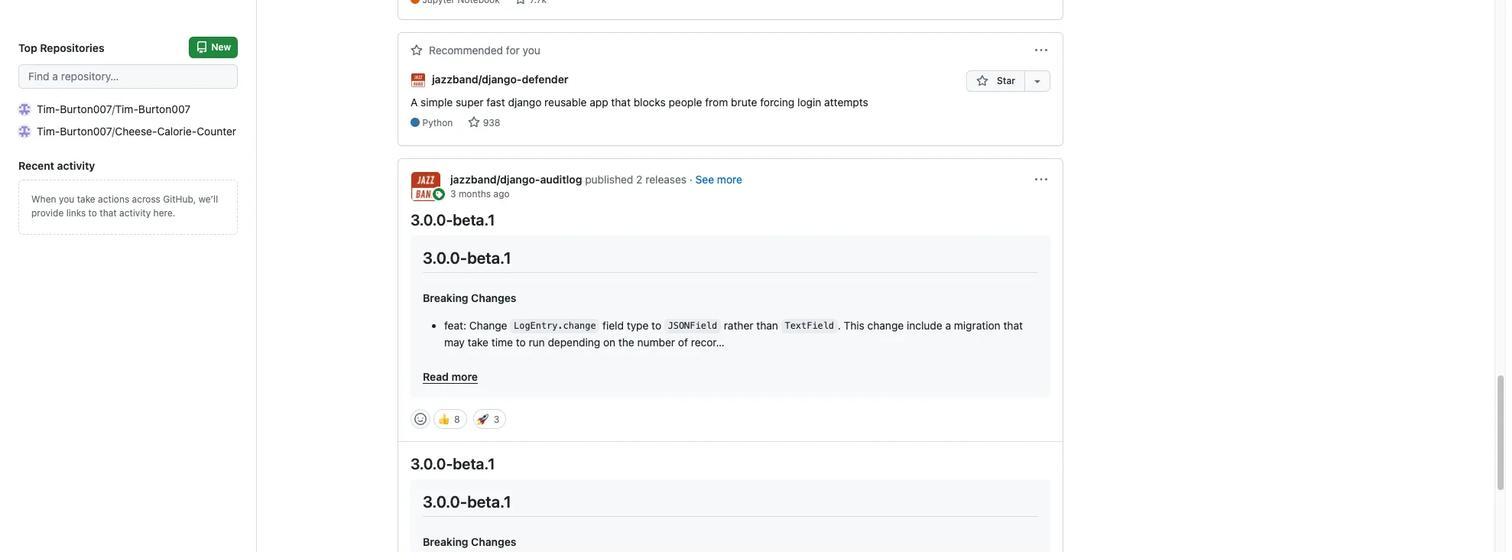 Task type: locate. For each thing, give the bounding box(es) containing it.
1 vertical spatial breaking
[[423, 535, 469, 548]]

3.0.0-beta.1 link down feed tag icon
[[411, 211, 495, 228]]

jazzband/django- inside jazzband/django-defender link
[[432, 73, 522, 86]]

github,
[[163, 194, 196, 205]]

breaking for first card preview element from the top of the page
[[423, 292, 469, 305]]

published
[[585, 173, 634, 186]]

1 vertical spatial to
[[652, 319, 662, 332]]

1 / from the top
[[112, 102, 115, 115]]

1 horizontal spatial more
[[717, 173, 743, 186]]

1 vertical spatial /
[[112, 125, 115, 138]]

fast
[[487, 95, 505, 108]]

repo details element
[[411, 0, 955, 7], [411, 116, 869, 130]]

0 vertical spatial breaking changes
[[423, 292, 517, 305]]

that right app
[[611, 95, 631, 108]]

1 3.0.0-beta.1 link from the top
[[411, 211, 495, 228]]

/ up cheese-
[[112, 102, 115, 115]]

star image
[[515, 0, 527, 6], [468, 116, 480, 128]]

take
[[77, 194, 95, 205], [468, 335, 489, 348]]

0 horizontal spatial you
[[59, 194, 74, 205]]

8
[[454, 413, 460, 425]]

you
[[523, 44, 541, 57], [59, 194, 74, 205]]

2 breaking from the top
[[423, 535, 469, 548]]

1 vertical spatial star image
[[468, 116, 480, 128]]

0 vertical spatial breaking
[[423, 292, 469, 305]]

jsonfield
[[668, 321, 718, 332]]

0 vertical spatial more
[[717, 173, 743, 186]]

you inside when you take actions across github, we'll provide links to that activity here.
[[59, 194, 74, 205]]

actions
[[98, 194, 129, 205]]

releases
[[646, 173, 687, 186]]

0 vertical spatial 3
[[450, 188, 456, 199]]

blocks
[[634, 95, 666, 108]]

tim-burton007 / cheese-calorie-counter
[[37, 125, 236, 138]]

counter
[[197, 125, 236, 138]]

👍
[[438, 411, 449, 426]]

2 repo details element from the top
[[411, 116, 869, 130]]

forcing
[[760, 95, 795, 108]]

3 inside 🚀 3
[[494, 413, 500, 425]]

1 horizontal spatial 3
[[494, 413, 500, 425]]

1 vertical spatial activity
[[119, 207, 151, 219]]

changes
[[471, 292, 517, 305], [471, 535, 517, 548]]

1 horizontal spatial that
[[611, 95, 631, 108]]

2 / from the top
[[112, 125, 115, 138]]

1 vertical spatial card preview element
[[411, 479, 1051, 552]]

burton007 down tim-burton007 / tim-burton007 at the left top
[[60, 125, 112, 138]]

@jazzband profile image left months
[[411, 171, 441, 202]]

jazzband/django-
[[432, 73, 522, 86], [450, 173, 540, 186]]

to
[[88, 207, 97, 219], [652, 319, 662, 332], [516, 335, 526, 348]]

0 vertical spatial repo details element
[[411, 0, 955, 7]]

1 vertical spatial 3
[[494, 413, 500, 425]]

938 link
[[468, 116, 501, 128]]

3.0.0-
[[411, 211, 453, 228], [423, 248, 467, 267], [411, 455, 453, 472], [423, 492, 467, 511]]

3 months ago
[[450, 188, 510, 199]]

brute
[[731, 95, 758, 108]]

python
[[422, 117, 453, 128]]

@jazzband profile image
[[411, 72, 426, 88], [411, 171, 441, 202]]

feat: change logentry.change field type to jsonfield rather than textfield
[[444, 319, 834, 332]]

@jazzband profile image up a
[[411, 72, 426, 88]]

1 vertical spatial take
[[468, 335, 489, 348]]

3.0.0-beta.1
[[411, 211, 495, 228], [423, 248, 512, 267], [411, 455, 495, 472], [423, 492, 512, 511]]

/ for tim-
[[112, 102, 115, 115]]

1 horizontal spatial take
[[468, 335, 489, 348]]

1 breaking changes from the top
[[423, 292, 517, 305]]

calorie-
[[157, 125, 197, 138]]

1 vertical spatial you
[[59, 194, 74, 205]]

1 horizontal spatial to
[[516, 335, 526, 348]]

read more link
[[423, 362, 1039, 384]]

0 vertical spatial activity
[[57, 159, 95, 172]]

1 vertical spatial that
[[100, 207, 117, 219]]

0 vertical spatial star image
[[515, 0, 527, 6]]

3
[[450, 188, 456, 199], [494, 413, 500, 425]]

0 vertical spatial take
[[77, 194, 95, 205]]

1 changes from the top
[[471, 292, 517, 305]]

3.0.0-beta.1 link down 8
[[411, 455, 495, 472]]

1 vertical spatial jazzband/django-
[[450, 173, 540, 186]]

to left run
[[516, 335, 526, 348]]

tim- right cheese calorie counter image
[[37, 125, 60, 138]]

0 vertical spatial you
[[523, 44, 541, 57]]

0 vertical spatial changes
[[471, 292, 517, 305]]

0 horizontal spatial more
[[452, 370, 478, 383]]

tim- for cheese-calorie-counter
[[37, 125, 60, 138]]

1 vertical spatial feed item heading menu image
[[1036, 173, 1048, 186]]

you up links
[[59, 194, 74, 205]]

0 horizontal spatial activity
[[57, 159, 95, 172]]

0 vertical spatial /
[[112, 102, 115, 115]]

3.0.0-beta.1 link for first card preview element from the top of the page
[[411, 211, 495, 228]]

0 vertical spatial jazzband/django-
[[432, 73, 522, 86]]

0 horizontal spatial take
[[77, 194, 95, 205]]

jazzband/django- for defender
[[432, 73, 522, 86]]

tim- up cheese-
[[115, 102, 138, 115]]

0 horizontal spatial that
[[100, 207, 117, 219]]

see more link
[[696, 173, 743, 186]]

0 horizontal spatial to
[[88, 207, 97, 219]]

1 vertical spatial breaking changes
[[423, 535, 517, 548]]

activity right the recent
[[57, 159, 95, 172]]

2
[[636, 173, 643, 186]]

see
[[696, 173, 714, 186]]

2 horizontal spatial to
[[652, 319, 662, 332]]

tim-burton007 / tim-burton007
[[37, 102, 191, 115]]

on
[[603, 335, 616, 348]]

take up links
[[77, 194, 95, 205]]

defender
[[522, 73, 569, 86]]

recent activity
[[18, 159, 95, 172]]

more right 'see'
[[717, 173, 743, 186]]

changes for 3.0.0-beta.1 link for 1st card preview element from the bottom
[[471, 535, 517, 548]]

0 vertical spatial that
[[611, 95, 631, 108]]

1 feed item heading menu image from the top
[[1036, 45, 1048, 57]]

beta.1
[[453, 211, 495, 228], [467, 248, 512, 267], [453, 455, 495, 472], [467, 492, 512, 511]]

.
[[838, 319, 841, 332]]

repositories
[[40, 41, 104, 54]]

2 breaking changes from the top
[[423, 535, 517, 548]]

3 right feed tag icon
[[450, 188, 456, 199]]

2 horizontal spatial that
[[1004, 319, 1023, 332]]

breaking
[[423, 292, 469, 305], [423, 535, 469, 548]]

to right links
[[88, 207, 97, 219]]

/ down tim-burton007 / tim-burton007 at the left top
[[112, 125, 115, 138]]

1 vertical spatial 3.0.0-beta.1 link
[[411, 455, 495, 472]]

jazzband/django- up 'super'
[[432, 73, 522, 86]]

0 vertical spatial @jazzband profile image
[[411, 72, 426, 88]]

2 feed item heading menu image from the top
[[1036, 173, 1048, 186]]

that down actions
[[100, 207, 117, 219]]

0 vertical spatial feed item heading menu image
[[1036, 45, 1048, 57]]

activity down the across
[[119, 207, 151, 219]]

card preview element
[[411, 235, 1051, 397], [411, 479, 1051, 552]]

2 changes from the top
[[471, 535, 517, 548]]

2 vertical spatial that
[[1004, 319, 1023, 332]]

when you take actions across github, we'll provide links to that activity here.
[[31, 194, 218, 219]]

0 horizontal spatial 3
[[450, 188, 456, 199]]

take inside when you take actions across github, we'll provide links to that activity here.
[[77, 194, 95, 205]]

that
[[611, 95, 631, 108], [100, 207, 117, 219], [1004, 319, 1023, 332]]

take down the change
[[468, 335, 489, 348]]

breaking changes
[[423, 292, 517, 305], [423, 535, 517, 548]]

2 3.0.0-beta.1 link from the top
[[411, 455, 495, 472]]

1 vertical spatial repo details element
[[411, 116, 869, 130]]

0 vertical spatial card preview element
[[411, 235, 1051, 397]]

that right migration
[[1004, 319, 1023, 332]]

3 right "🚀"
[[494, 413, 500, 425]]

breaking for 1st card preview element from the bottom
[[423, 535, 469, 548]]

star image for 2nd repo details element from the bottom
[[515, 0, 527, 6]]

0 vertical spatial to
[[88, 207, 97, 219]]

2 vertical spatial to
[[516, 335, 526, 348]]

a
[[946, 319, 952, 332]]

1 horizontal spatial activity
[[119, 207, 151, 219]]

0 vertical spatial 3.0.0-beta.1 link
[[411, 211, 495, 228]]

django
[[508, 95, 542, 108]]

may
[[444, 335, 465, 348]]

new
[[211, 41, 231, 53]]

burton007
[[60, 102, 112, 115], [138, 102, 191, 115], [60, 125, 112, 138]]

more right read
[[452, 370, 478, 383]]

people
[[669, 95, 703, 108]]

1 horizontal spatial star image
[[515, 0, 527, 6]]

1 vertical spatial changes
[[471, 535, 517, 548]]

0 horizontal spatial star image
[[468, 116, 480, 128]]

3.0.0-beta.1 link
[[411, 211, 495, 228], [411, 455, 495, 472]]

months
[[459, 188, 491, 199]]

you right 'for'
[[523, 44, 541, 57]]

a simple super fast django reusable app that blocks people from brute forcing login attempts
[[411, 95, 869, 108]]

burton007 down top repositories 'search field'
[[60, 102, 112, 115]]

/
[[112, 102, 115, 115], [112, 125, 115, 138]]

time
[[492, 335, 513, 348]]

feed item heading menu image
[[1036, 45, 1048, 57], [1036, 173, 1048, 186]]

for
[[506, 44, 520, 57]]

provide
[[31, 207, 64, 219]]

star image
[[976, 75, 989, 87]]

than
[[757, 319, 779, 332]]

jazzband/django-auditlog link
[[450, 173, 582, 186]]

jazzband/django- up ago
[[450, 173, 540, 186]]

tim- right tim burton007 icon
[[37, 102, 60, 115]]

2 card preview element from the top
[[411, 479, 1051, 552]]

1 breaking from the top
[[423, 292, 469, 305]]

1 horizontal spatial you
[[523, 44, 541, 57]]

to up the number
[[652, 319, 662, 332]]

more
[[717, 173, 743, 186], [452, 370, 478, 383]]

star image up 'for'
[[515, 0, 527, 6]]

1 vertical spatial @jazzband profile image
[[411, 171, 441, 202]]

rather
[[724, 319, 754, 332]]

star image left the "938"
[[468, 116, 480, 128]]



Task type: describe. For each thing, give the bounding box(es) containing it.
change
[[868, 319, 904, 332]]

·
[[690, 173, 693, 186]]

burton007 up the calorie-
[[138, 102, 191, 115]]

/ for cheese-
[[112, 125, 115, 138]]

add or remove reactions element
[[411, 409, 431, 429]]

take inside . this change include a migration that may take time to run depending on the number of recor…
[[468, 335, 489, 348]]

recommended
[[429, 44, 503, 57]]

top
[[18, 41, 37, 54]]

depending
[[548, 335, 601, 348]]

simple
[[421, 95, 453, 108]]

Find a repository… text field
[[18, 64, 238, 89]]

tim- for tim-burton007
[[37, 102, 60, 115]]

jazzband/django-defender link
[[432, 71, 569, 87]]

of
[[678, 335, 688, 348]]

jazzband/django- for auditlog
[[450, 173, 540, 186]]

changes for 3.0.0-beta.1 link associated with first card preview element from the top of the page
[[471, 292, 517, 305]]

across
[[132, 194, 161, 205]]

Top Repositories search field
[[18, 64, 238, 89]]

the
[[619, 335, 635, 348]]

we'll
[[199, 194, 218, 205]]

recor…
[[691, 335, 725, 348]]

links
[[66, 207, 86, 219]]

938
[[483, 117, 501, 128]]

this
[[844, 319, 865, 332]]

a
[[411, 95, 418, 108]]

breaking changes for 3.0.0-beta.1 link associated with first card preview element from the top of the page
[[423, 292, 517, 305]]

recommended for you
[[429, 44, 541, 57]]

feed tag image
[[433, 188, 445, 200]]

run
[[529, 335, 545, 348]]

read more
[[423, 370, 478, 383]]

cheese-
[[115, 125, 157, 138]]

. this change include a migration that may take time to run depending on the number of recor…
[[444, 319, 1023, 348]]

app
[[590, 95, 609, 108]]

top repositories
[[18, 41, 104, 54]]

super
[[456, 95, 484, 108]]

textfield
[[785, 321, 834, 332]]

activity inside when you take actions across github, we'll provide links to that activity here.
[[119, 207, 151, 219]]

tim burton007 image
[[18, 103, 31, 115]]

migration
[[954, 319, 1001, 332]]

login
[[798, 95, 822, 108]]

logentry.change
[[514, 321, 596, 332]]

1 @jazzband profile image from the top
[[411, 72, 426, 88]]

burton007 for cheese-
[[60, 125, 112, 138]]

🚀
[[477, 411, 489, 426]]

star image for repo details element containing python
[[468, 116, 480, 128]]

here.
[[153, 207, 175, 219]]

repo rec icon image
[[411, 44, 423, 56]]

feat:
[[444, 319, 467, 332]]

new link
[[189, 37, 238, 58]]

that inside when you take actions across github, we'll provide links to that activity here.
[[100, 207, 117, 219]]

1 vertical spatial more
[[452, 370, 478, 383]]

👍 8
[[438, 411, 460, 426]]

add or remove reactions image
[[415, 413, 427, 425]]

auditlog
[[540, 173, 582, 186]]

when
[[31, 194, 56, 205]]

1 repo details element from the top
[[411, 0, 955, 7]]

breaking changes for 3.0.0-beta.1 link for 1st card preview element from the bottom
[[423, 535, 517, 548]]

field
[[603, 319, 624, 332]]

from
[[705, 95, 728, 108]]

3.0.0-beta.1 link for 1st card preview element from the bottom
[[411, 455, 495, 472]]

burton007 for tim-
[[60, 102, 112, 115]]

reusable
[[545, 95, 587, 108]]

repo details element containing python
[[411, 116, 869, 130]]

add this repository to a list image
[[1032, 75, 1044, 87]]

attempts
[[825, 95, 869, 108]]

ago
[[494, 188, 510, 199]]

to inside . this change include a migration that may take time to run depending on the number of recor…
[[516, 335, 526, 348]]

number
[[638, 335, 675, 348]]

star button
[[967, 71, 1025, 92]]

2 @jazzband profile image from the top
[[411, 171, 441, 202]]

to inside when you take actions across github, we'll provide links to that activity here.
[[88, 207, 97, 219]]

read
[[423, 370, 449, 383]]

that inside . this change include a migration that may take time to run depending on the number of recor…
[[1004, 319, 1023, 332]]

include
[[907, 319, 943, 332]]

1 card preview element from the top
[[411, 235, 1051, 397]]

change
[[469, 319, 508, 332]]

🚀 3
[[477, 411, 500, 426]]

type
[[627, 319, 649, 332]]

jazzband/django-auditlog published 2 releases          · see more
[[450, 173, 743, 186]]

jazzband/django-defender
[[432, 73, 569, 86]]

cheese calorie counter image
[[18, 125, 31, 137]]

recent
[[18, 159, 54, 172]]

star
[[995, 75, 1016, 87]]



Task type: vqa. For each thing, say whether or not it's contained in the screenshot.
migration
yes



